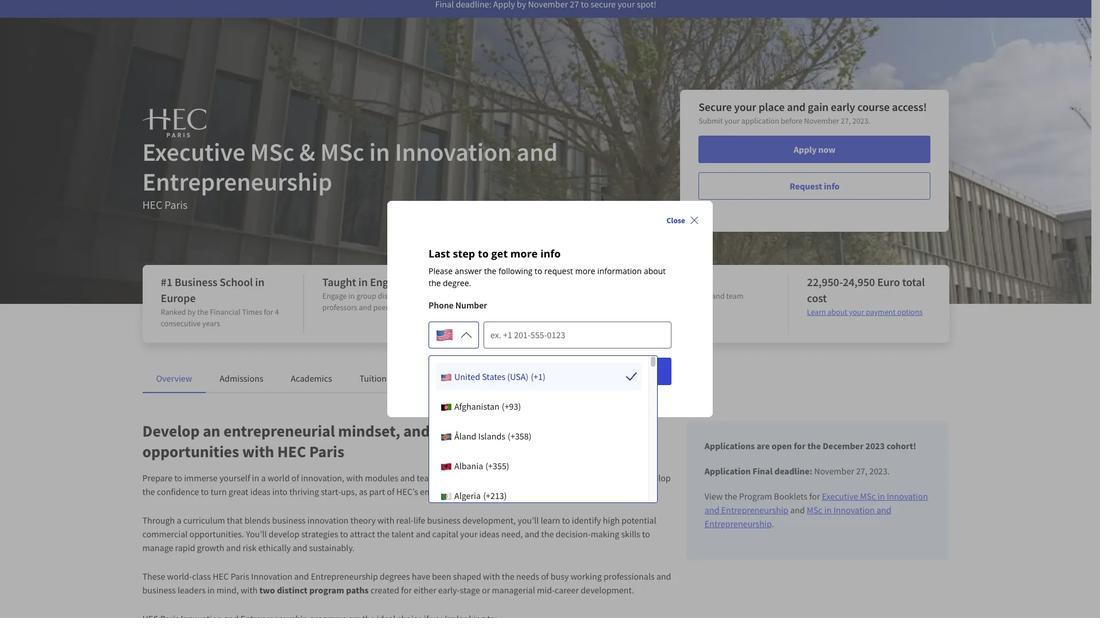 Task type: locate. For each thing, give the bounding box(es) containing it.
(+ right the albania
[[485, 461, 493, 472]]

an
[[203, 421, 220, 442]]

1 horizontal spatial executive
[[822, 491, 858, 502]]

the down prepare
[[142, 486, 155, 498]]

0 vertical spatial develop
[[142, 421, 200, 442]]

2 vertical spatial info
[[559, 366, 575, 378]]

0 horizontal spatial &
[[299, 136, 315, 168]]

request info button inside 🇺🇸 dialog
[[429, 358, 672, 386]]

english
[[370, 275, 406, 289]]

have
[[412, 571, 430, 583]]

place
[[759, 100, 785, 114]]

risk
[[243, 543, 256, 554]]

2 horizontal spatial paris
[[309, 442, 344, 462]]

2023. down 2023
[[869, 466, 890, 477]]

projects down the lectures,
[[645, 303, 672, 313]]

entrepreneurs.
[[581, 473, 638, 484]]

and inside taught in english engage in group discussions with professors and peers
[[359, 303, 372, 313]]

entrepreneurship inside msc in innovation and entrepreneurship
[[705, 519, 772, 530]]

by
[[188, 307, 196, 317]]

0 vertical spatial entrepreneurial
[[223, 421, 335, 442]]

2 horizontal spatial of
[[541, 571, 549, 583]]

0 vertical spatial more
[[510, 247, 538, 261]]

27, down 2023
[[856, 466, 867, 477]]

making
[[591, 529, 619, 540]]

your right capital
[[460, 529, 477, 540]]

(+ inside 🇦🇱 albania (+ 355 )
[[485, 461, 493, 472]]

innovation up entrepreneurs.
[[549, 421, 625, 442]]

yourself
[[219, 473, 250, 484]]

1 vertical spatial request
[[525, 366, 558, 378]]

1 vertical spatial november
[[814, 466, 854, 477]]

decision-
[[556, 529, 591, 540]]

msc
[[250, 136, 294, 168], [320, 136, 364, 168], [860, 491, 876, 502], [807, 505, 823, 516]]

the right view
[[725, 491, 737, 502]]

about up the lectures,
[[644, 266, 666, 277]]

program
[[739, 491, 772, 502]]

0 horizontal spatial of
[[291, 473, 299, 484]]

0 vertical spatial team
[[726, 291, 743, 301]]

secure
[[699, 100, 732, 114]]

identify down 93
[[491, 421, 546, 442]]

hec paris logo image
[[142, 109, 206, 138]]

student experience link
[[516, 373, 590, 384]]

4
[[275, 307, 279, 317]]

1 vertical spatial ideas
[[479, 529, 500, 540]]

0 vertical spatial request info
[[790, 180, 840, 192]]

webinars,
[[678, 291, 710, 301]]

) for 🇦🇱 albania (+ 355 )
[[506, 461, 509, 472]]

0 horizontal spatial paris
[[164, 198, 188, 212]]

1 vertical spatial a
[[177, 515, 181, 527]]

0 horizontal spatial hec
[[142, 198, 162, 212]]

1 horizontal spatial business
[[272, 515, 306, 527]]

about right learn on the right of page
[[827, 307, 847, 317]]

develop left the an
[[142, 421, 200, 442]]

the right by at left
[[197, 307, 208, 317]]

1 horizontal spatial hec
[[213, 571, 229, 583]]

high inside prepare to immerse yourself in a world of innovation, with modules and team projects with high caliber faculty and entrepreneurs. develop the confidence to turn great ideas into thriving start-ups, as part of hec's entrepreneurial ecosystem.
[[490, 473, 507, 484]]

) right islands
[[529, 431, 531, 442]]

0 horizontal spatial request
[[525, 366, 558, 378]]

2 vertical spatial of
[[541, 571, 549, 583]]

0 vertical spatial learn
[[433, 421, 470, 442]]

0 vertical spatial executive
[[142, 136, 245, 168]]

been
[[432, 571, 451, 583]]

(+ right afghanistan
[[502, 401, 509, 413]]

states
[[482, 371, 505, 383]]

0 horizontal spatial innovation
[[307, 515, 349, 527]]

24,950
[[843, 275, 875, 289]]

) up caliber
[[506, 461, 509, 472]]

cost
[[807, 291, 827, 305]]

2 vertical spatial paris
[[231, 571, 249, 583]]

) up the development, in the left bottom of the page
[[504, 490, 507, 502]]

0 vertical spatial projects
[[645, 303, 672, 313]]

team inside prepare to immerse yourself in a world of innovation, with modules and team projects with high caliber faculty and entrepreneurs. develop the confidence to turn great ideas into thriving start-ups, as part of hec's entrepreneurial ecosystem.
[[417, 473, 436, 484]]

innovation inside executive msc in innovation and entrepreneurship
[[887, 491, 928, 502]]

learn down 🇦🇫
[[433, 421, 470, 442]]

team left 🇦🇱
[[417, 473, 436, 484]]

0 vertical spatial 🇺🇸
[[435, 325, 454, 348]]

program
[[309, 585, 344, 596]]

0 horizontal spatial entrepreneurial
[[223, 421, 335, 442]]

applications are open for the december 2023 cohort!
[[705, 441, 916, 452]]

for down degrees
[[401, 585, 412, 596]]

either
[[414, 585, 436, 596]]

admissions link
[[220, 373, 263, 384]]

27, down early
[[841, 116, 851, 126]]

development.
[[581, 585, 634, 596]]

1 vertical spatial learn
[[541, 515, 560, 527]]

(+ right (usa)
[[531, 371, 538, 383]]

thriving
[[289, 486, 319, 498]]

high inside through a curriculum that blends business innovation theory with real-life business development, you'll learn to identify high potential commercial opportunities. you'll develop strategies to attract the talent and capital your ideas need, and the decision-making skills to manage rapid growth and risk ethically and sustainably.
[[603, 515, 620, 527]]

) inside 🇦🇫 afghanistan (+ 93 )
[[518, 401, 521, 413]]

0 horizontal spatial ideas
[[250, 486, 270, 498]]

of up thriving
[[291, 473, 299, 484]]

talent
[[391, 529, 414, 540]]

0 vertical spatial identify
[[491, 421, 546, 442]]

request
[[790, 180, 822, 192], [525, 366, 558, 378]]

academics
[[291, 373, 332, 384]]

0 vertical spatial request info button
[[699, 172, 931, 200]]

1 vertical spatial 🇺🇸
[[441, 372, 452, 384]]

develop up potential
[[639, 473, 671, 484]]

1 horizontal spatial develop
[[639, 473, 671, 484]]

ideas inside through a curriculum that blends business innovation theory with real-life business development, you'll learn to identify high potential commercial opportunities. you'll develop strategies to attract the talent and capital your ideas need, and the decision-making skills to manage rapid growth and risk ethically and sustainably.
[[479, 529, 500, 540]]

& inside executive msc & msc in innovation and entrepreneurship hec paris
[[299, 136, 315, 168]]

team inside 'lectures, webinars, and team projects'
[[726, 291, 743, 301]]

business down these
[[142, 585, 176, 596]]

1 horizontal spatial ideas
[[479, 529, 500, 540]]

early-
[[438, 585, 460, 596]]

ideas
[[250, 486, 270, 498], [479, 529, 500, 540]]

1 horizontal spatial a
[[261, 473, 266, 484]]

team right the webinars, at the right of the page
[[726, 291, 743, 301]]

1 horizontal spatial request info
[[790, 180, 840, 192]]

the up managerial
[[502, 571, 514, 583]]

hec inside executive msc & msc in innovation and entrepreneurship hec paris
[[142, 198, 162, 212]]

learn
[[433, 421, 470, 442], [541, 515, 560, 527]]

(+ inside 🇦🇫 afghanistan (+ 93 )
[[502, 401, 509, 413]]

of inside these world-class hec paris innovation and entrepreneurship degrees have been shaped with the needs of busy working professionals and business leaders in mind, with
[[541, 571, 549, 583]]

1 vertical spatial high
[[603, 515, 620, 527]]

november down gain
[[804, 116, 839, 126]]

1 vertical spatial entrepreneurial
[[420, 486, 480, 498]]

the left december
[[807, 441, 821, 452]]

1 vertical spatial identify
[[572, 515, 601, 527]]

0 vertical spatial high
[[490, 473, 507, 484]]

you'll
[[246, 529, 267, 540]]

) for 🇩🇿 algeria (+ 213 )
[[504, 490, 507, 502]]

part
[[369, 486, 385, 498]]

december
[[823, 441, 864, 452]]

in inside these world-class hec paris innovation and entrepreneurship degrees have been shaped with the needs of busy working professionals and business leaders in mind, with
[[207, 585, 215, 596]]

in inside executive msc & msc in innovation and entrepreneurship hec paris
[[369, 136, 390, 168]]

euro
[[877, 275, 900, 289]]

the inside prepare to immerse yourself in a world of innovation, with modules and team projects with high caliber faculty and entrepreneurs. develop the confidence to turn great ideas into thriving start-ups, as part of hec's entrepreneurial ecosystem.
[[142, 486, 155, 498]]

tuition & financing link
[[360, 373, 432, 384]]

with inside develop an entrepreneurial mindset, and learn to identify innovation opportunities with hec paris
[[242, 442, 274, 462]]

two distinct program paths created for either early-stage or managerial mid-career development.
[[259, 585, 636, 596]]

0 vertical spatial 27,
[[841, 116, 851, 126]]

0 vertical spatial about
[[644, 266, 666, 277]]

0 vertical spatial 2023.
[[852, 116, 870, 126]]

1 vertical spatial &
[[388, 373, 394, 384]]

1 vertical spatial executive
[[822, 491, 858, 502]]

team
[[726, 291, 743, 301], [417, 473, 436, 484]]

capital
[[432, 529, 458, 540]]

1 horizontal spatial about
[[827, 307, 847, 317]]

2 vertical spatial hec
[[213, 571, 229, 583]]

last step to get more info please answer the following to request more information about the degree.
[[429, 247, 666, 289]]

0 horizontal spatial executive
[[142, 136, 245, 168]]

application
[[741, 116, 779, 126]]

1 horizontal spatial learn
[[541, 515, 560, 527]]

request info inside 🇺🇸 dialog
[[525, 366, 575, 378]]

1 horizontal spatial entrepreneurial
[[420, 486, 480, 498]]

admissions
[[220, 373, 263, 384]]

ideas left into
[[250, 486, 270, 498]]

1 vertical spatial about
[[827, 307, 847, 317]]

your right submit
[[725, 116, 740, 126]]

school
[[220, 275, 253, 289]]

to up decision-
[[562, 515, 570, 527]]

for inside #1 business school in europe ranked by the financial times for 4 consecutive years
[[264, 307, 273, 317]]

total
[[902, 275, 925, 289]]

learn inside through a curriculum that blends business innovation theory with real-life business development, you'll learn to identify high potential commercial opportunities. you'll develop strategies to attract the talent and capital your ideas need, and the decision-making skills to manage rapid growth and risk ethically and sustainably.
[[541, 515, 560, 527]]

info right 1
[[559, 366, 575, 378]]

degrees
[[380, 571, 410, 583]]

1 vertical spatial of
[[387, 486, 395, 498]]

with left two
[[241, 585, 258, 596]]

the inside these world-class hec paris innovation and entrepreneurship degrees have been shaped with the needs of busy working professionals and business leaders in mind, with
[[502, 571, 514, 583]]

ideas inside prepare to immerse yourself in a world of innovation, with modules and team projects with high caliber faculty and entrepreneurs. develop the confidence to turn great ideas into thriving start-ups, as part of hec's entrepreneurial ecosystem.
[[250, 486, 270, 498]]

entrepreneurship inside executive msc in innovation and entrepreneurship
[[721, 505, 788, 516]]

) inside 🇺🇸 united states (usa) (+ 1 )
[[543, 371, 545, 383]]

innovation inside msc in innovation and entrepreneurship
[[833, 505, 875, 516]]

0 vertical spatial info
[[824, 180, 840, 192]]

0 horizontal spatial identify
[[491, 421, 546, 442]]

1 vertical spatial info
[[540, 247, 561, 261]]

🇦🇫
[[441, 402, 452, 414]]

with inside taught in english engage in group discussions with professors and peers
[[418, 291, 433, 301]]

0 vertical spatial request
[[790, 180, 822, 192]]

) inside 🇩🇿 algeria (+ 213 )
[[504, 490, 507, 502]]

and inside executive msc & msc in innovation and entrepreneurship hec paris
[[517, 136, 558, 168]]

and inside 'lectures, webinars, and team projects'
[[712, 291, 725, 301]]

with left real-
[[377, 515, 394, 527]]

) inside 🇦🇱 albania (+ 355 )
[[506, 461, 509, 472]]

entrepreneurial up world
[[223, 421, 335, 442]]

🇺🇸 for 🇺🇸 united states (usa) (+ 1 )
[[441, 372, 452, 384]]

manage
[[142, 543, 173, 554]]

the left 24
[[484, 266, 496, 277]]

0 horizontal spatial projects
[[438, 473, 469, 484]]

27,
[[841, 116, 851, 126], [856, 466, 867, 477]]

ideas down the development, in the left bottom of the page
[[479, 529, 500, 540]]

get
[[491, 247, 508, 261]]

number
[[455, 300, 487, 311]]

info up 'request'
[[540, 247, 561, 261]]

application
[[705, 466, 751, 477]]

2023. down 'course'
[[852, 116, 870, 126]]

(+ inside 🇺🇸 united states (usa) (+ 1 )
[[531, 371, 538, 383]]

deadline:
[[774, 466, 812, 477]]

more right 'request'
[[575, 266, 595, 277]]

0 vertical spatial hec
[[142, 198, 162, 212]]

a left world
[[261, 473, 266, 484]]

financial
[[210, 307, 240, 317]]

projects down the albania
[[438, 473, 469, 484]]

0 horizontal spatial request info button
[[429, 358, 672, 386]]

business inside these world-class hec paris innovation and entrepreneurship degrees have been shaped with the needs of busy working professionals and business leaders in mind, with
[[142, 585, 176, 596]]

request
[[544, 266, 573, 277]]

0 vertical spatial november
[[804, 116, 839, 126]]

faculty
[[536, 473, 562, 484]]

november
[[804, 116, 839, 126], [814, 466, 854, 477]]

business up capital
[[427, 515, 461, 527]]

1 horizontal spatial high
[[603, 515, 620, 527]]

&
[[299, 136, 315, 168], [388, 373, 394, 384]]

entrepreneurship inside these world-class hec paris innovation and entrepreneurship degrees have been shaped with the needs of busy working professionals and business leaders in mind, with
[[311, 571, 378, 583]]

1 vertical spatial hec
[[277, 442, 306, 462]]

experience
[[548, 373, 590, 384]]

list box
[[429, 356, 657, 510]]

business up develop
[[272, 515, 306, 527]]

1 horizontal spatial paris
[[231, 571, 249, 583]]

1 vertical spatial 27,
[[856, 466, 867, 477]]

learn right you'll
[[541, 515, 560, 527]]

0 horizontal spatial request info
[[525, 366, 575, 378]]

🇺🇸 for 🇺🇸
[[435, 325, 454, 348]]

please
[[429, 266, 453, 277]]

0 vertical spatial a
[[261, 473, 266, 484]]

start-
[[321, 486, 341, 498]]

) down (usa)
[[518, 401, 521, 413]]

the left decision-
[[541, 529, 554, 540]]

🇺🇸 inside 🇺🇸 popup button
[[435, 325, 454, 348]]

0 horizontal spatial team
[[417, 473, 436, 484]]

1 horizontal spatial projects
[[645, 303, 672, 313]]

1 horizontal spatial innovation
[[549, 421, 625, 442]]

innovation
[[549, 421, 625, 442], [307, 515, 349, 527]]

of up the mid- at the bottom of the page
[[541, 571, 549, 583]]

two
[[259, 585, 275, 596]]

and inside msc in innovation and entrepreneurship
[[877, 505, 891, 516]]

request info
[[790, 180, 840, 192], [525, 366, 575, 378]]

times
[[242, 307, 262, 317]]

ranked
[[161, 307, 186, 317]]

list box containing 🇺🇸 united states (usa) (+ 1 )
[[429, 356, 657, 510]]

🇺🇸 left "united"
[[441, 372, 452, 384]]

through
[[142, 515, 175, 527]]

projects
[[645, 303, 672, 313], [438, 473, 469, 484]]

1 vertical spatial innovation
[[307, 515, 349, 527]]

0 horizontal spatial a
[[177, 515, 181, 527]]

1 vertical spatial request info button
[[429, 358, 672, 386]]

2023
[[865, 441, 885, 452]]

working
[[571, 571, 602, 583]]

your up application
[[734, 100, 756, 114]]

entrepreneurial inside prepare to immerse yourself in a world of innovation, with modules and team projects with high caliber faculty and entrepreneurs. develop the confidence to turn great ideas into thriving start-ups, as part of hec's entrepreneurial ecosystem.
[[420, 486, 480, 498]]

0 horizontal spatial learn
[[433, 421, 470, 442]]

for left 4
[[264, 307, 273, 317]]

0 horizontal spatial 27,
[[841, 116, 851, 126]]

world
[[268, 473, 290, 484]]

close
[[666, 215, 685, 226]]

options
[[897, 307, 923, 317]]

in inside #1 business school in europe ranked by the financial times for 4 consecutive years
[[255, 275, 264, 289]]

business
[[175, 275, 217, 289]]

high down 355
[[490, 473, 507, 484]]

mid-
[[537, 585, 555, 596]]

1 vertical spatial projects
[[438, 473, 469, 484]]

1 vertical spatial request info
[[525, 366, 575, 378]]

1 vertical spatial team
[[417, 473, 436, 484]]

high up "making"
[[603, 515, 620, 527]]

0 horizontal spatial high
[[490, 473, 507, 484]]

0 horizontal spatial develop
[[142, 421, 200, 442]]

0 horizontal spatial business
[[142, 585, 176, 596]]

the down please
[[429, 278, 441, 289]]

payment
[[866, 307, 896, 317]]

are
[[757, 441, 770, 452]]

0 vertical spatial paris
[[164, 198, 188, 212]]

and
[[787, 100, 806, 114], [517, 136, 558, 168], [712, 291, 725, 301], [359, 303, 372, 313], [403, 421, 430, 442], [400, 473, 415, 484], [564, 473, 579, 484], [705, 505, 719, 516], [788, 505, 807, 516], [877, 505, 891, 516], [416, 529, 431, 540], [525, 529, 539, 540], [226, 543, 241, 554], [293, 543, 307, 554], [294, 571, 309, 583], [656, 571, 671, 583]]

) left "experience"
[[543, 371, 545, 383]]

1 horizontal spatial more
[[575, 266, 595, 277]]

0 vertical spatial ideas
[[250, 486, 270, 498]]

Phone Number telephone field
[[484, 321, 672, 349]]

of right part at the bottom left
[[387, 486, 395, 498]]

a up commercial
[[177, 515, 181, 527]]

0 horizontal spatial about
[[644, 266, 666, 277]]

to down 🇦🇫 afghanistan (+ 93 )
[[473, 421, 487, 442]]

358
[[515, 431, 529, 442]]

(+ right islands
[[508, 431, 515, 442]]

executive inside executive msc & msc in innovation and entrepreneurship hec paris
[[142, 136, 245, 168]]

(+ right algeria
[[483, 490, 490, 502]]

2 horizontal spatial hec
[[277, 442, 306, 462]]

innovation up strategies
[[307, 515, 349, 527]]

with right "discussions"
[[418, 291, 433, 301]]

potential
[[622, 515, 656, 527]]

0 vertical spatial innovation
[[549, 421, 625, 442]]

more up following
[[510, 247, 538, 261]]

innovation inside these world-class hec paris innovation and entrepreneurship degrees have been shaped with the needs of busy working professionals and business leaders in mind, with
[[251, 571, 292, 583]]

info for request info 'button' within the 🇺🇸 dialog
[[559, 366, 575, 378]]

your left 'payment'
[[849, 307, 864, 317]]

🇺🇸 down phone
[[435, 325, 454, 348]]

1 horizontal spatial identify
[[572, 515, 601, 527]]

info down now
[[824, 180, 840, 192]]

entrepreneurial down 🇦🇱
[[420, 486, 480, 498]]

executive
[[142, 136, 245, 168], [822, 491, 858, 502]]

🇺🇸 inside 🇺🇸 united states (usa) (+ 1 )
[[441, 372, 452, 384]]

november down december
[[814, 466, 854, 477]]

(+ for 🇦🇱 albania (+ 355 )
[[485, 461, 493, 472]]

identify up decision-
[[572, 515, 601, 527]]

these world-class hec paris innovation and entrepreneurship degrees have been shaped with the needs of busy working professionals and business leaders in mind, with
[[142, 571, 671, 596]]

projects inside 'lectures, webinars, and team projects'
[[645, 303, 672, 313]]

0 vertical spatial &
[[299, 136, 315, 168]]

(+ inside 🇩🇿 algeria (+ 213 )
[[483, 490, 490, 502]]

1 horizontal spatial team
[[726, 291, 743, 301]]

(+ for 🇦🇫 afghanistan (+ 93 )
[[502, 401, 509, 413]]

🇦🇱
[[441, 462, 452, 473]]

with up world
[[242, 442, 274, 462]]

executive inside executive msc in innovation and entrepreneurship
[[822, 491, 858, 502]]



Task type: describe. For each thing, give the bounding box(es) containing it.
ecosystem.
[[482, 486, 524, 498]]

europe
[[161, 291, 196, 305]]

growth
[[197, 543, 224, 554]]

24
[[499, 275, 511, 289]]

confidence
[[157, 486, 199, 498]]

request inside 🇺🇸 dialog
[[525, 366, 558, 378]]

open
[[772, 441, 792, 452]]

to up confidence
[[174, 473, 182, 484]]

november inside secure your place and gain early course access! submit your application before november 27, 2023.
[[804, 116, 839, 126]]

to left 'request'
[[535, 266, 542, 277]]

ups,
[[341, 486, 357, 498]]

answer
[[455, 266, 482, 277]]

) inside 🇦🇽 åland islands (+ 358 )
[[529, 431, 531, 442]]

with up or
[[483, 571, 500, 583]]

åland
[[454, 431, 476, 442]]

and inside develop an entrepreneurial mindset, and learn to identify innovation opportunities with hec paris
[[403, 421, 430, 442]]

with inside through a curriculum that blends business innovation theory with real-life business development, you'll learn to identify high potential commercial opportunities. you'll develop strategies to attract the talent and capital your ideas need, and the decision-making skills to manage rapid growth and risk ethically and sustainably.
[[377, 515, 394, 527]]

🇦🇫 afghanistan (+ 93 )
[[441, 401, 521, 414]]

1 horizontal spatial of
[[387, 486, 395, 498]]

22,950-24,950 euro total cost learn about your payment options
[[807, 275, 925, 317]]

0 vertical spatial of
[[291, 473, 299, 484]]

to left turn
[[201, 486, 209, 498]]

world-
[[167, 571, 192, 583]]

last step to get more info status
[[429, 247, 672, 289]]

paris inside these world-class hec paris innovation and entrepreneurship degrees have been shaped with the needs of busy working professionals and business leaders in mind, with
[[231, 571, 249, 583]]

18-
[[484, 275, 499, 289]]

the left talent
[[377, 529, 390, 540]]

step
[[453, 247, 475, 261]]

student
[[516, 373, 546, 384]]

projects inside prepare to immerse yourself in a world of innovation, with modules and team projects with high caliber faculty and entrepreneurs. develop the confidence to turn great ideas into thriving start-ups, as part of hec's entrepreneurial ecosystem.
[[438, 473, 469, 484]]

taught in english engage in group discussions with professors and peers
[[322, 275, 433, 313]]

and inside secure your place and gain early course access! submit your application before november 27, 2023.
[[787, 100, 806, 114]]

innovation,
[[301, 473, 344, 484]]

0 horizontal spatial more
[[510, 247, 538, 261]]

great
[[229, 486, 248, 498]]

phone
[[429, 300, 454, 311]]

your inside 22,950-24,950 euro total cost learn about your payment options
[[849, 307, 864, 317]]

1 horizontal spatial &
[[388, 373, 394, 384]]

about inside last step to get more info please answer the following to request more information about the degree.
[[644, 266, 666, 277]]

in inside prepare to immerse yourself in a world of innovation, with modules and team projects with high caliber faculty and entrepreneurs. develop the confidence to turn great ideas into thriving start-ups, as part of hec's entrepreneurial ecosystem.
[[252, 473, 259, 484]]

and inside executive msc in innovation and entrepreneurship
[[705, 505, 719, 516]]

busy
[[551, 571, 569, 583]]

2 horizontal spatial business
[[427, 515, 461, 527]]

(+ for 🇩🇿 algeria (+ 213 )
[[483, 490, 490, 502]]

#1
[[161, 275, 172, 289]]

identify inside through a curriculum that blends business innovation theory with real-life business development, you'll learn to identify high potential commercial opportunities. you'll develop strategies to attract the talent and capital your ideas need, and the decision-making skills to manage rapid growth and risk ethically and sustainably.
[[572, 515, 601, 527]]

develop inside prepare to immerse yourself in a world of innovation, with modules and team projects with high caliber faculty and entrepreneurs. develop the confidence to turn great ideas into thriving start-ups, as part of hec's entrepreneurial ecosystem.
[[639, 473, 671, 484]]

entrepreneurship inside executive msc & msc in innovation and entrepreneurship hec paris
[[142, 166, 332, 198]]

created
[[370, 585, 399, 596]]

innovation inside develop an entrepreneurial mindset, and learn to identify innovation opportunities with hec paris
[[549, 421, 625, 442]]

for right booklets
[[809, 491, 820, 502]]

executive for in
[[822, 491, 858, 502]]

paris inside develop an entrepreneurial mindset, and learn to identify innovation opportunities with hec paris
[[309, 442, 344, 462]]

a inside through a curriculum that blends business innovation theory with real-life business development, you'll learn to identify high potential commercial opportunities. you'll develop strategies to attract the talent and capital your ideas need, and the decision-making skills to manage rapid growth and risk ethically and sustainably.
[[177, 515, 181, 527]]

executive msc & msc in innovation and entrepreneurship hec paris
[[142, 136, 558, 212]]

in inside msc in innovation and entrepreneurship
[[824, 505, 832, 516]]

paris inside executive msc & msc in innovation and entrepreneurship hec paris
[[164, 198, 188, 212]]

🇦🇽
[[441, 432, 452, 444]]

to inside develop an entrepreneurial mindset, and learn to identify innovation opportunities with hec paris
[[473, 421, 487, 442]]

22,950-
[[807, 275, 843, 289]]

early
[[831, 100, 855, 114]]

🇩🇿
[[441, 492, 452, 503]]

(+ inside 🇦🇽 åland islands (+ 358 )
[[508, 431, 515, 442]]

turn
[[211, 486, 227, 498]]

.
[[772, 519, 774, 530]]

strategies
[[301, 529, 338, 540]]

request info for request info 'button' to the right
[[790, 180, 840, 192]]

18-24 months
[[484, 275, 551, 289]]

opportunities
[[142, 442, 239, 462]]

prepare to immerse yourself in a world of innovation, with modules and team projects with high caliber faculty and entrepreneurs. develop the confidence to turn great ideas into thriving start-ups, as part of hec's entrepreneurial ecosystem.
[[142, 473, 671, 498]]

1 horizontal spatial 27,
[[856, 466, 867, 477]]

lectures, webinars, and team projects
[[645, 291, 743, 313]]

2023. inside secure your place and gain early course access! submit your application before november 27, 2023.
[[852, 116, 870, 126]]

leaders
[[178, 585, 206, 596]]

overview
[[156, 373, 192, 384]]

develop inside develop an entrepreneurial mindset, and learn to identify innovation opportunities with hec paris
[[142, 421, 200, 442]]

identify inside develop an entrepreneurial mindset, and learn to identify innovation opportunities with hec paris
[[491, 421, 546, 442]]

🇺🇸 dialog
[[387, 201, 713, 418]]

with up ups,
[[346, 473, 363, 484]]

entrepreneurial inside develop an entrepreneurial mindset, and learn to identify innovation opportunities with hec paris
[[223, 421, 335, 442]]

life
[[414, 515, 425, 527]]

1
[[538, 371, 543, 383]]

theory
[[350, 515, 376, 527]]

learn inside develop an entrepreneurial mindset, and learn to identify innovation opportunities with hec paris
[[433, 421, 470, 442]]

sustainably.
[[309, 543, 355, 554]]

mind,
[[217, 585, 239, 596]]

1 vertical spatial 2023.
[[869, 466, 890, 477]]

apply
[[794, 144, 817, 155]]

paths
[[346, 585, 369, 596]]

close button
[[662, 210, 704, 231]]

booklets
[[774, 491, 807, 502]]

a inside prepare to immerse yourself in a world of innovation, with modules and team projects with high caliber faculty and entrepreneurs. develop the confidence to turn great ideas into thriving start-ups, as part of hec's entrepreneurial ecosystem.
[[261, 473, 266, 484]]

innovation inside through a curriculum that blends business innovation theory with real-life business development, you'll learn to identify high potential commercial opportunities. you'll develop strategies to attract the talent and capital your ideas need, and the decision-making skills to manage rapid growth and risk ethically and sustainably.
[[307, 515, 349, 527]]

careers link
[[459, 373, 488, 384]]

with down the albania
[[471, 473, 488, 484]]

27, inside secure your place and gain early course access! submit your application before november 27, 2023.
[[841, 116, 851, 126]]

hec inside develop an entrepreneurial mindset, and learn to identify innovation opportunities with hec paris
[[277, 442, 306, 462]]

overview link
[[156, 373, 192, 384]]

) for 🇦🇫 afghanistan (+ 93 )
[[518, 401, 521, 413]]

your inside through a curriculum that blends business innovation theory with real-life business development, you'll learn to identify high potential commercial opportunities. you'll develop strategies to attract the talent and capital your ideas need, and the decision-making skills to manage rapid growth and risk ethically and sustainably.
[[460, 529, 477, 540]]

these
[[142, 571, 165, 583]]

to left get
[[478, 247, 489, 261]]

group
[[356, 291, 376, 301]]

before
[[781, 116, 803, 126]]

skills
[[621, 529, 640, 540]]

for right open
[[794, 441, 806, 452]]

gain
[[808, 100, 829, 114]]

following
[[498, 266, 533, 277]]

executive msc in innovation and entrepreneurship link
[[705, 491, 928, 516]]

to right skills
[[642, 529, 650, 540]]

in inside executive msc in innovation and entrepreneurship
[[878, 491, 885, 502]]

learn
[[807, 307, 826, 317]]

managerial
[[492, 585, 535, 596]]

hec inside these world-class hec paris innovation and entrepreneurship degrees have been shaped with the needs of busy working professionals and business leaders in mind, with
[[213, 571, 229, 583]]

innovation inside executive msc & msc in innovation and entrepreneurship hec paris
[[395, 136, 512, 168]]

degree.
[[443, 278, 471, 289]]

msc inside executive msc in innovation and entrepreneurship
[[860, 491, 876, 502]]

executive for &
[[142, 136, 245, 168]]

request info for request info 'button' within the 🇺🇸 dialog
[[525, 366, 575, 378]]

taught
[[322, 275, 356, 289]]

🇦🇽 åland islands (+ 358 )
[[441, 431, 531, 444]]

afghanistan
[[454, 401, 500, 413]]

attract
[[350, 529, 375, 540]]

1 horizontal spatial request
[[790, 180, 822, 192]]

the inside #1 business school in europe ranked by the financial times for 4 consecutive years
[[197, 307, 208, 317]]

info inside last step to get more info please answer the following to request more information about the degree.
[[540, 247, 561, 261]]

shaped
[[453, 571, 481, 583]]

1 vertical spatial more
[[575, 266, 595, 277]]

stage
[[460, 585, 480, 596]]

develop
[[269, 529, 300, 540]]

application final deadline: november 27, 2023.
[[705, 466, 890, 477]]

355
[[493, 461, 506, 472]]

tuition
[[360, 373, 387, 384]]

to up sustainably.
[[340, 529, 348, 540]]

curriculum
[[183, 515, 225, 527]]

info for request info 'button' to the right
[[824, 180, 840, 192]]

1 horizontal spatial request info button
[[699, 172, 931, 200]]

need,
[[501, 529, 523, 540]]

that
[[227, 515, 243, 527]]

careers
[[459, 373, 488, 384]]

through a curriculum that blends business innovation theory with real-life business development, you'll learn to identify high potential commercial opportunities. you'll develop strategies to attract the talent and capital your ideas need, and the decision-making skills to manage rapid growth and risk ethically and sustainably.
[[142, 515, 656, 554]]

msc inside msc in innovation and entrepreneurship
[[807, 505, 823, 516]]

about inside 22,950-24,950 euro total cost learn about your payment options
[[827, 307, 847, 317]]

discussions
[[378, 291, 416, 301]]

last
[[429, 247, 450, 261]]

apply now button
[[699, 136, 931, 163]]

algeria
[[454, 490, 481, 502]]

secure your place and gain early course access! submit your application before november 27, 2023.
[[699, 100, 927, 126]]



Task type: vqa. For each thing, say whether or not it's contained in the screenshot.


